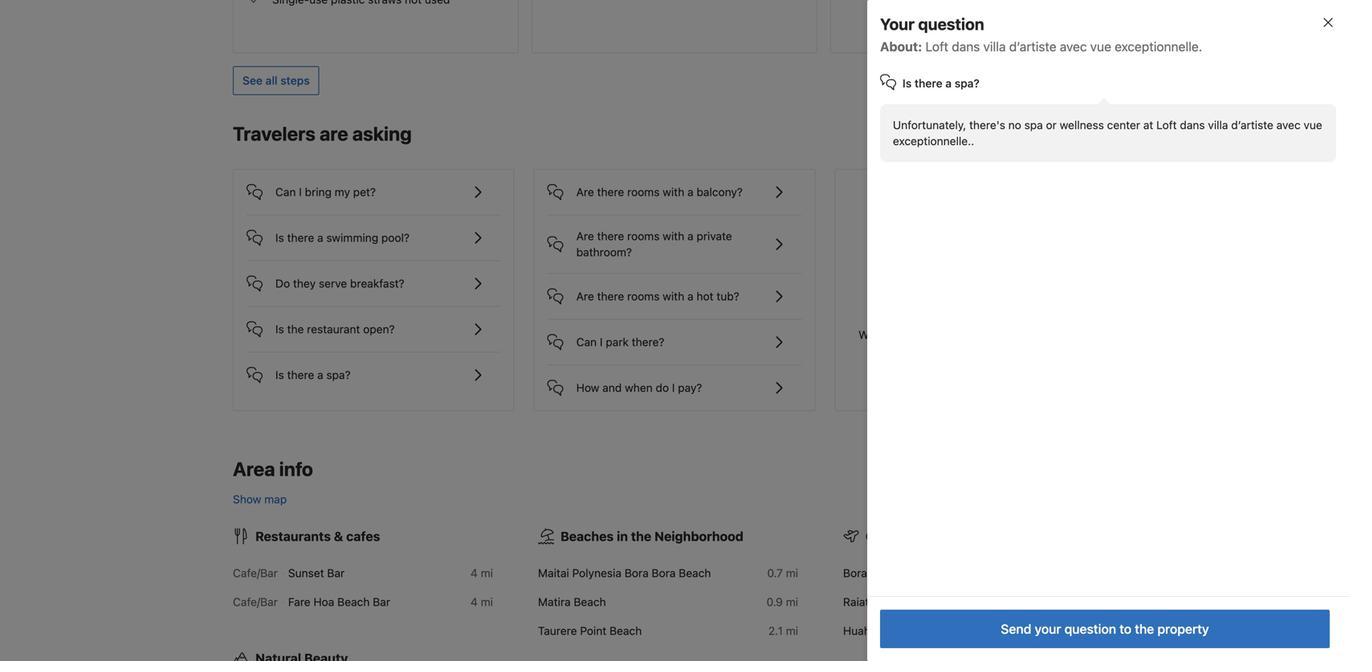 Task type: vqa. For each thing, say whether or not it's contained in the screenshot.
exceptionnelle. on the top of the page
yes



Task type: locate. For each thing, give the bounding box(es) containing it.
1 vertical spatial spa?
[[326, 369, 351, 382]]

1 vertical spatial dans
[[1180, 118, 1205, 132]]

question
[[919, 14, 985, 33], [1065, 622, 1117, 637]]

are inside button
[[577, 186, 594, 199]]

1 vertical spatial the
[[631, 529, 652, 545]]

restaurant
[[307, 323, 360, 336]]

2 4 from the top
[[471, 596, 478, 609]]

1 vertical spatial villa
[[1209, 118, 1229, 132]]

1 horizontal spatial vue
[[1304, 118, 1323, 132]]

see availability button
[[1018, 121, 1117, 150]]

bora up raiatea
[[844, 567, 868, 580]]

0 vertical spatial vue
[[1091, 39, 1112, 54]]

4 mi
[[471, 567, 493, 580], [471, 596, 493, 609]]

is down about:
[[903, 77, 912, 90]]

mi
[[481, 567, 493, 580], [786, 567, 799, 580], [481, 596, 493, 609], [786, 596, 799, 609], [1091, 596, 1104, 609], [786, 625, 799, 638], [1091, 625, 1104, 638]]

0 vertical spatial avec
[[1060, 39, 1087, 54]]

can left park
[[577, 336, 597, 349]]

4 mi left maitai
[[471, 567, 493, 580]]

2 vertical spatial i
[[672, 382, 675, 395]]

1 rooms from the top
[[627, 186, 660, 199]]

0 vertical spatial question
[[919, 14, 985, 33]]

0 horizontal spatial fare
[[288, 596, 311, 609]]

there
[[915, 77, 943, 90], [597, 186, 624, 199], [597, 230, 624, 243], [287, 231, 314, 245], [597, 290, 624, 303], [287, 369, 314, 382]]

spa? down is the restaurant open?
[[326, 369, 351, 382]]

can for can i park there?
[[577, 336, 597, 349]]

2.1
[[769, 625, 783, 638]]

availability
[[1051, 128, 1107, 142]]

1 horizontal spatial loft
[[1157, 118, 1177, 132]]

airport up huahine – fare airport
[[885, 596, 921, 609]]

0 vertical spatial with
[[663, 186, 685, 199]]

0 vertical spatial spa?
[[955, 77, 980, 90]]

0 horizontal spatial is there a spa?
[[276, 369, 351, 382]]

2 rooms from the top
[[627, 230, 660, 243]]

is there a spa?
[[903, 77, 980, 90], [276, 369, 351, 382]]

a left private
[[688, 230, 694, 243]]

there inside your question dialog
[[915, 77, 943, 90]]

mi for maitai polynesia bora bora beach
[[786, 567, 799, 580]]

beach up taurere point beach
[[574, 596, 606, 609]]

0 vertical spatial can
[[276, 186, 296, 199]]

see left all
[[243, 74, 263, 87]]

0 vertical spatial i
[[299, 186, 302, 199]]

question right your
[[919, 14, 985, 33]]

villa
[[984, 39, 1006, 54], [1209, 118, 1229, 132]]

mi right 0.9
[[786, 596, 799, 609]]

1 vertical spatial is there a spa?
[[276, 369, 351, 382]]

there inside button
[[597, 186, 624, 199]]

1 horizontal spatial spa?
[[955, 77, 980, 90]]

1 horizontal spatial avec
[[1277, 118, 1301, 132]]

1 horizontal spatial bar
[[373, 596, 390, 609]]

loft inside your question about: loft dans villa d'artiste avec vue exceptionnelle.
[[926, 39, 949, 54]]

1 vertical spatial loft
[[1157, 118, 1177, 132]]

4
[[471, 567, 478, 580], [471, 596, 478, 609]]

see right no
[[1028, 128, 1048, 142]]

there for the "is there a spa?" button
[[287, 369, 314, 382]]

the right "in"
[[631, 529, 652, 545]]

mi right 0.7
[[786, 567, 799, 580]]

is for is the restaurant open? button
[[276, 323, 284, 336]]

bar up fare hoa beach bar
[[327, 567, 345, 580]]

dans inside your question about: loft dans villa d'artiste avec vue exceptionnelle.
[[952, 39, 980, 54]]

dans right at
[[1180, 118, 1205, 132]]

serve
[[319, 277, 347, 290]]

with inside are there rooms with a private bathroom?
[[663, 230, 685, 243]]

1 vertical spatial fare
[[899, 625, 921, 638]]

1 horizontal spatial to
[[1120, 622, 1132, 637]]

0 horizontal spatial question
[[919, 14, 985, 33]]

1 vertical spatial d'artiste
[[1232, 118, 1274, 132]]

the left restaurant
[[287, 323, 304, 336]]

1 horizontal spatial dans
[[1180, 118, 1205, 132]]

0 horizontal spatial avec
[[1060, 39, 1087, 54]]

0 vertical spatial see
[[243, 74, 263, 87]]

0 vertical spatial 4
[[471, 567, 478, 580]]

spa?
[[955, 77, 980, 90], [326, 369, 351, 382]]

the left the property at the bottom of page
[[1135, 622, 1155, 637]]

how and when do i pay? button
[[548, 366, 802, 398]]

1 horizontal spatial fare
[[899, 625, 921, 638]]

with inside button
[[663, 186, 685, 199]]

fare left hoa
[[288, 596, 311, 609]]

4 mi for sunset bar
[[471, 567, 493, 580]]

when
[[625, 382, 653, 395]]

1 vertical spatial with
[[663, 230, 685, 243]]

rooms up the there?
[[627, 290, 660, 303]]

rooms up are there rooms with a private bathroom?
[[627, 186, 660, 199]]

with for balcony?
[[663, 186, 685, 199]]

restaurants
[[255, 529, 331, 545]]

sunset
[[288, 567, 324, 580]]

3 with from the top
[[663, 290, 685, 303]]

is inside your question dialog
[[903, 77, 912, 90]]

2 are from the top
[[577, 230, 594, 243]]

1 vertical spatial cafe/bar
[[233, 596, 278, 609]]

0 vertical spatial d'artiste
[[1010, 39, 1057, 54]]

loft right at
[[1157, 118, 1177, 132]]

airport down closest airports
[[898, 567, 934, 580]]

is down is the restaurant open?
[[276, 369, 284, 382]]

bar right hoa
[[373, 596, 390, 609]]

a left balcony?
[[688, 186, 694, 199]]

open?
[[363, 323, 395, 336]]

0 vertical spatial is there a spa?
[[903, 77, 980, 90]]

1 horizontal spatial question
[[1065, 622, 1117, 637]]

2 vertical spatial with
[[663, 290, 685, 303]]

villa right at
[[1209, 118, 1229, 132]]

dans
[[952, 39, 980, 54], [1180, 118, 1205, 132]]

pay?
[[678, 382, 702, 395]]

3 are from the top
[[577, 290, 594, 303]]

1 horizontal spatial i
[[600, 336, 603, 349]]

i
[[299, 186, 302, 199], [600, 336, 603, 349], [672, 382, 675, 395]]

2 vertical spatial rooms
[[627, 290, 660, 303]]

1 are from the top
[[577, 186, 594, 199]]

see for see availability
[[1028, 128, 1048, 142]]

0 vertical spatial loft
[[926, 39, 949, 54]]

&
[[334, 529, 343, 545]]

loft right about:
[[926, 39, 949, 54]]

can left bring
[[276, 186, 296, 199]]

i right do on the left of the page
[[672, 382, 675, 395]]

pet?
[[353, 186, 376, 199]]

d'artiste
[[1010, 39, 1057, 54], [1232, 118, 1274, 132]]

1 vertical spatial rooms
[[627, 230, 660, 243]]

huahine – fare airport
[[844, 625, 960, 638]]

2 with from the top
[[663, 230, 685, 243]]

2 cafe/bar from the top
[[233, 596, 278, 609]]

0 vertical spatial bar
[[327, 567, 345, 580]]

0 horizontal spatial loft
[[926, 39, 949, 54]]

dans right about:
[[952, 39, 980, 54]]

1 vertical spatial to
[[1120, 622, 1132, 637]]

0 vertical spatial rooms
[[627, 186, 660, 199]]

to left most
[[1000, 329, 1010, 342]]

is
[[903, 77, 912, 90], [276, 231, 284, 245], [276, 323, 284, 336], [276, 369, 284, 382]]

mi for raiatea airport
[[1091, 596, 1104, 609]]

are there rooms with a private bathroom? button
[[548, 216, 802, 261]]

bora up raiatea airport
[[871, 567, 895, 580]]

2 vertical spatial the
[[1135, 622, 1155, 637]]

breakfast?
[[350, 277, 405, 290]]

a left swimming on the top left of page
[[317, 231, 323, 245]]

there for are there rooms with a hot tub? button
[[597, 290, 624, 303]]

1 vertical spatial avec
[[1277, 118, 1301, 132]]

there for are there rooms with a private bathroom? button
[[597, 230, 624, 243]]

0 vertical spatial fare
[[288, 596, 311, 609]]

cafe/bar left hoa
[[233, 596, 278, 609]]

rooms inside are there rooms with a private bathroom?
[[627, 230, 660, 243]]

park
[[606, 336, 629, 349]]

fare hoa beach bar
[[288, 596, 390, 609]]

is there a spa? up unfortunately,
[[903, 77, 980, 90]]

1 vertical spatial are
[[577, 230, 594, 243]]

0 horizontal spatial see
[[243, 74, 263, 87]]

airport right –
[[924, 625, 960, 638]]

a left hot
[[688, 290, 694, 303]]

0 horizontal spatial can
[[276, 186, 296, 199]]

0 vertical spatial villa
[[984, 39, 1006, 54]]

48 mi
[[1074, 625, 1104, 638]]

an
[[906, 329, 918, 342]]

1 horizontal spatial d'artiste
[[1232, 118, 1274, 132]]

travelers
[[233, 122, 316, 145]]

is there a swimming pool? button
[[247, 216, 501, 248]]

is down do
[[276, 323, 284, 336]]

there inside are there rooms with a private bathroom?
[[597, 230, 624, 243]]

do they serve breakfast?
[[276, 277, 405, 290]]

–
[[889, 625, 896, 638]]

a up unfortunately,
[[946, 77, 952, 90]]

with left hot
[[663, 290, 685, 303]]

3 rooms from the top
[[627, 290, 660, 303]]

hoa
[[314, 596, 334, 609]]

with left private
[[663, 230, 685, 243]]

are for are there rooms with a private bathroom?
[[577, 230, 594, 243]]

dans inside unfortunately, there's no spa or wellness center at loft dans villa d'artiste avec vue exceptionnelle..
[[1180, 118, 1205, 132]]

2 4 mi from the top
[[471, 596, 493, 609]]

spa? inside your question dialog
[[955, 77, 980, 90]]

1 vertical spatial 4 mi
[[471, 596, 493, 609]]

we
[[859, 329, 875, 342]]

cafe/bar for fare hoa beach bar
[[233, 596, 278, 609]]

2 horizontal spatial the
[[1135, 622, 1155, 637]]

villa up 'there's'
[[984, 39, 1006, 54]]

1 vertical spatial can
[[577, 336, 597, 349]]

0 vertical spatial cafe/bar
[[233, 567, 278, 580]]

rooms inside button
[[627, 186, 660, 199]]

0 horizontal spatial d'artiste
[[1010, 39, 1057, 54]]

4 left matira
[[471, 596, 478, 609]]

bora down "in"
[[625, 567, 649, 580]]

4 bora from the left
[[871, 567, 895, 580]]

2 vertical spatial airport
[[924, 625, 960, 638]]

are inside are there rooms with a private bathroom?
[[577, 230, 594, 243]]

0 vertical spatial are
[[577, 186, 594, 199]]

with up are there rooms with a private bathroom? button
[[663, 186, 685, 199]]

wellness
[[1060, 118, 1104, 132]]

1 vertical spatial question
[[1065, 622, 1117, 637]]

there for is there a swimming pool? button
[[287, 231, 314, 245]]

have
[[878, 329, 903, 342]]

taurere point beach
[[538, 625, 642, 638]]

cafe/bar
[[233, 567, 278, 580], [233, 596, 278, 609]]

0 vertical spatial airport
[[898, 567, 934, 580]]

airports
[[916, 529, 967, 545]]

i left park
[[600, 336, 603, 349]]

matira
[[538, 596, 571, 609]]

mi right 48
[[1091, 625, 1104, 638]]

mi for matira beach
[[786, 596, 799, 609]]

mi for taurere point beach
[[786, 625, 799, 638]]

is up do
[[276, 231, 284, 245]]

is there a spa? down restaurant
[[276, 369, 351, 382]]

0 vertical spatial the
[[287, 323, 304, 336]]

1 vertical spatial vue
[[1304, 118, 1323, 132]]

4 left maitai
[[471, 567, 478, 580]]

1 vertical spatial 4
[[471, 596, 478, 609]]

0 horizontal spatial dans
[[952, 39, 980, 54]]

loft
[[926, 39, 949, 54], [1157, 118, 1177, 132]]

most
[[1013, 329, 1039, 342]]

they
[[293, 277, 316, 290]]

to right 48 mi
[[1120, 622, 1132, 637]]

fare right –
[[899, 625, 921, 638]]

send your question to the property
[[1001, 622, 1210, 637]]

0 horizontal spatial villa
[[984, 39, 1006, 54]]

1 vertical spatial see
[[1028, 128, 1048, 142]]

1 horizontal spatial can
[[577, 336, 597, 349]]

mi right 22
[[1091, 596, 1104, 609]]

1 4 mi from the top
[[471, 567, 493, 580]]

answer
[[960, 329, 997, 342]]

0 horizontal spatial to
[[1000, 329, 1010, 342]]

0 horizontal spatial vue
[[1091, 39, 1112, 54]]

all
[[266, 74, 278, 87]]

do
[[656, 382, 669, 395]]

0 horizontal spatial i
[[299, 186, 302, 199]]

mi right the 2.1
[[786, 625, 799, 638]]

rooms up bathroom?
[[627, 230, 660, 243]]

spa? up 'there's'
[[955, 77, 980, 90]]

are for are there rooms with a hot tub?
[[577, 290, 594, 303]]

1 4 from the top
[[471, 567, 478, 580]]

question down 22 mi
[[1065, 622, 1117, 637]]

is there a spa? inside your question dialog
[[903, 77, 980, 90]]

cafe/bar left sunset
[[233, 567, 278, 580]]

1 bora from the left
[[625, 567, 649, 580]]

1 horizontal spatial see
[[1028, 128, 1048, 142]]

vue
[[1091, 39, 1112, 54], [1304, 118, 1323, 132]]

steps
[[281, 74, 310, 87]]

2 vertical spatial are
[[577, 290, 594, 303]]

avec
[[1060, 39, 1087, 54], [1277, 118, 1301, 132]]

1 horizontal spatial villa
[[1209, 118, 1229, 132]]

0 vertical spatial 4 mi
[[471, 567, 493, 580]]

i left bring
[[299, 186, 302, 199]]

vue inside your question about: loft dans villa d'artiste avec vue exceptionnelle.
[[1091, 39, 1112, 54]]

1 cafe/bar from the top
[[233, 567, 278, 580]]

loft inside unfortunately, there's no spa or wellness center at loft dans villa d'artiste avec vue exceptionnelle..
[[1157, 118, 1177, 132]]

asking
[[352, 122, 412, 145]]

question inside your question about: loft dans villa d'artiste avec vue exceptionnelle.
[[919, 14, 985, 33]]

fare
[[288, 596, 311, 609], [899, 625, 921, 638]]

4 mi left matira
[[471, 596, 493, 609]]

can
[[276, 186, 296, 199], [577, 336, 597, 349]]

1 horizontal spatial is there a spa?
[[903, 77, 980, 90]]

bora down "beaches in the neighborhood"
[[652, 567, 676, 580]]

are
[[577, 186, 594, 199], [577, 230, 594, 243], [577, 290, 594, 303]]

0 vertical spatial dans
[[952, 39, 980, 54]]

1 with from the top
[[663, 186, 685, 199]]

0 horizontal spatial spa?
[[326, 369, 351, 382]]

questions
[[1042, 329, 1093, 342]]

0.9
[[767, 596, 783, 609]]

1 vertical spatial i
[[600, 336, 603, 349]]



Task type: describe. For each thing, give the bounding box(es) containing it.
your
[[880, 14, 915, 33]]

1 horizontal spatial the
[[631, 529, 652, 545]]

0.7
[[768, 567, 783, 580]]

0 vertical spatial to
[[1000, 329, 1010, 342]]

beaches in the neighborhood
[[561, 529, 744, 545]]

there for are there rooms with a balcony? button
[[597, 186, 624, 199]]

property
[[1158, 622, 1210, 637]]

mi for huahine – fare airport
[[1091, 625, 1104, 638]]

there?
[[632, 336, 665, 349]]

d'artiste inside unfortunately, there's no spa or wellness center at loft dans villa d'artiste avec vue exceptionnelle..
[[1232, 118, 1274, 132]]

there's
[[970, 118, 1006, 132]]

polynesia
[[572, 567, 622, 580]]

can i park there?
[[577, 336, 665, 349]]

can for can i bring my pet?
[[276, 186, 296, 199]]

spa
[[1025, 118, 1043, 132]]

in
[[617, 529, 628, 545]]

the inside your question dialog
[[1135, 622, 1155, 637]]

my
[[335, 186, 350, 199]]

are there rooms with a private bathroom?
[[577, 230, 732, 259]]

and
[[603, 382, 622, 395]]

are there rooms with a balcony?
[[577, 186, 743, 199]]

a inside your question dialog
[[946, 77, 952, 90]]

beach down neighborhood at the bottom of page
[[679, 567, 711, 580]]

is the restaurant open?
[[276, 323, 395, 336]]

3 bora from the left
[[844, 567, 868, 580]]

exceptionnelle.
[[1115, 39, 1203, 54]]

bring
[[305, 186, 332, 199]]

travelers are asking
[[233, 122, 412, 145]]

raiatea
[[844, 596, 882, 609]]

are there rooms with a balcony? button
[[548, 170, 802, 202]]

send
[[1001, 622, 1032, 637]]

4 mi for fare hoa beach bar
[[471, 596, 493, 609]]

rooms for private
[[627, 230, 660, 243]]

matira beach
[[538, 596, 606, 609]]

2 horizontal spatial i
[[672, 382, 675, 395]]

is for is there a swimming pool? button
[[276, 231, 284, 245]]

beach right hoa
[[338, 596, 370, 609]]

mi left maitai
[[481, 567, 493, 580]]

bathroom?
[[577, 246, 632, 259]]

see for see all steps
[[243, 74, 263, 87]]

exceptionnelle..
[[893, 135, 975, 148]]

a inside button
[[688, 186, 694, 199]]

taurere
[[538, 625, 577, 638]]

private
[[697, 230, 732, 243]]

at
[[1144, 118, 1154, 132]]

2 bora from the left
[[652, 567, 676, 580]]

how and when do i pay?
[[577, 382, 702, 395]]

0 horizontal spatial bar
[[327, 567, 345, 580]]

villa inside unfortunately, there's no spa or wellness center at loft dans villa d'artiste avec vue exceptionnelle..
[[1209, 118, 1229, 132]]

spa? inside button
[[326, 369, 351, 382]]

restaurants & cafes
[[255, 529, 380, 545]]

about:
[[880, 39, 923, 54]]

0.7 mi
[[768, 567, 799, 580]]

villa inside your question about: loft dans villa d'artiste avec vue exceptionnelle.
[[984, 39, 1006, 54]]

maitai polynesia bora bora beach
[[538, 567, 711, 580]]

cafes
[[346, 529, 380, 545]]

is there a swimming pool?
[[276, 231, 410, 245]]

tub?
[[717, 290, 740, 303]]

is there a spa? button
[[247, 353, 501, 385]]

0 horizontal spatial the
[[287, 323, 304, 336]]

to inside button
[[1120, 622, 1132, 637]]

sunset bar
[[288, 567, 345, 580]]

mi left matira
[[481, 596, 493, 609]]

d'artiste inside your question about: loft dans villa d'artiste avec vue exceptionnelle.
[[1010, 39, 1057, 54]]

are for are there rooms with a balcony?
[[577, 186, 594, 199]]

swimming
[[326, 231, 378, 245]]

see availability
[[1028, 128, 1107, 142]]

vue inside unfortunately, there's no spa or wellness center at loft dans villa d'artiste avec vue exceptionnelle..
[[1304, 118, 1323, 132]]

closest airports
[[866, 529, 967, 545]]

see all steps
[[243, 74, 310, 87]]

area
[[233, 458, 275, 481]]

area info
[[233, 458, 313, 481]]

48
[[1074, 625, 1088, 638]]

22
[[1075, 596, 1088, 609]]

or
[[1046, 118, 1057, 132]]

huahine
[[844, 625, 886, 638]]

is for the "is there a spa?" button
[[276, 369, 284, 382]]

pool?
[[382, 231, 410, 245]]

unfortunately, there's no spa or wellness center at loft dans villa d'artiste avec vue exceptionnelle..
[[893, 118, 1326, 148]]

how
[[577, 382, 600, 395]]

1 vertical spatial airport
[[885, 596, 921, 609]]

i for bring
[[299, 186, 302, 199]]

with for private
[[663, 230, 685, 243]]

avec inside unfortunately, there's no spa or wellness center at loft dans villa d'artiste avec vue exceptionnelle..
[[1277, 118, 1301, 132]]

bora bora airport
[[844, 567, 934, 580]]

can i park there? button
[[548, 320, 802, 352]]

a down restaurant
[[317, 369, 323, 382]]

0.9 mi
[[767, 596, 799, 609]]

info
[[279, 458, 313, 481]]

no
[[1009, 118, 1022, 132]]

question inside button
[[1065, 622, 1117, 637]]

is the restaurant open? button
[[247, 307, 501, 339]]

rooms for balcony?
[[627, 186, 660, 199]]

are
[[320, 122, 348, 145]]

neighborhood
[[655, 529, 744, 545]]

hot
[[697, 290, 714, 303]]

a inside are there rooms with a private bathroom?
[[688, 230, 694, 243]]

4 for sunset bar
[[471, 567, 478, 580]]

your question dialog
[[842, 0, 1350, 662]]

2.1 mi
[[769, 625, 799, 638]]

4 for fare hoa beach bar
[[471, 596, 478, 609]]

cafe/bar for sunset bar
[[233, 567, 278, 580]]

raiatea airport
[[844, 596, 921, 609]]

rooms for hot
[[627, 290, 660, 303]]

see all steps button
[[233, 66, 319, 95]]

is there a spa? inside button
[[276, 369, 351, 382]]

unfortunately,
[[893, 118, 967, 132]]

are there rooms with a hot tub? button
[[548, 274, 802, 306]]

22 mi
[[1075, 596, 1104, 609]]

your
[[1035, 622, 1062, 637]]

closest
[[866, 529, 913, 545]]

can i bring my pet?
[[276, 186, 376, 199]]

avec inside your question about: loft dans villa d'artiste avec vue exceptionnelle.
[[1060, 39, 1087, 54]]

can i bring my pet? button
[[247, 170, 501, 202]]

do
[[276, 277, 290, 290]]

center
[[1108, 118, 1141, 132]]

beach right "point"
[[610, 625, 642, 638]]

maitai
[[538, 567, 569, 580]]

with for hot
[[663, 290, 685, 303]]

i for park
[[600, 336, 603, 349]]

1 vertical spatial bar
[[373, 596, 390, 609]]

beaches
[[561, 529, 614, 545]]

your question about: loft dans villa d'artiste avec vue exceptionnelle.
[[880, 14, 1203, 54]]



